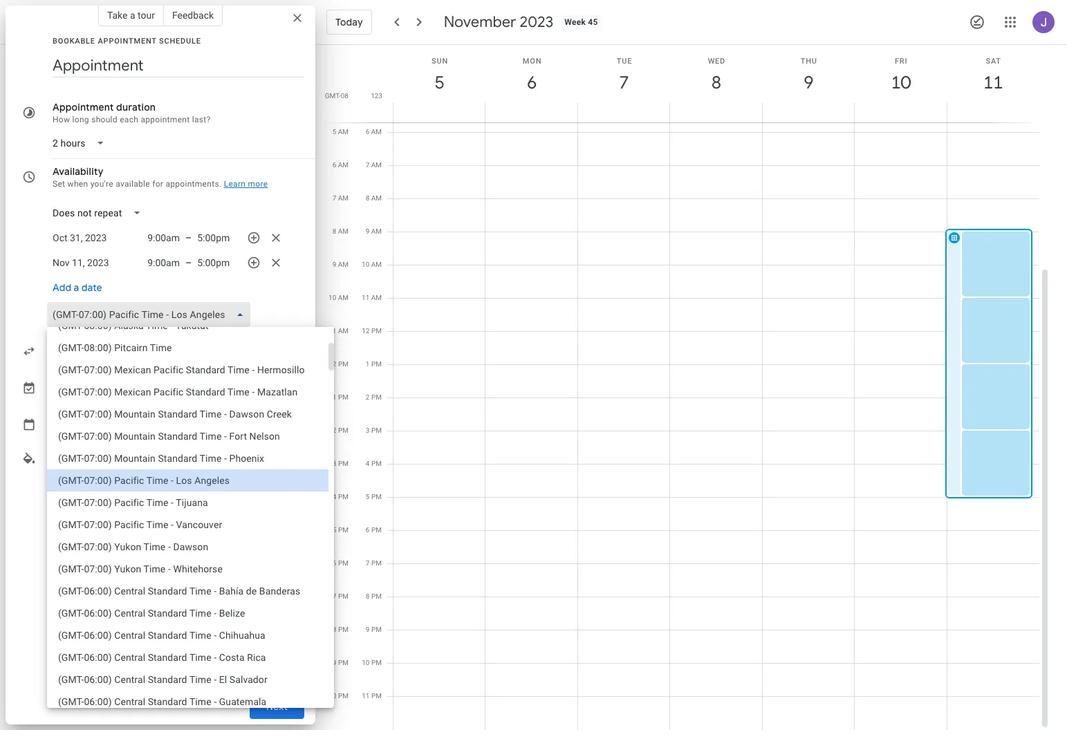 Task type: describe. For each thing, give the bounding box(es) containing it.
sunday, november 5 element
[[424, 67, 456, 99]]

add
[[53, 282, 71, 294]]

grid containing 5
[[321, 45, 1051, 731]]

1 vertical spatial 4
[[333, 493, 337, 501]]

week
[[565, 17, 586, 27]]

wed
[[708, 57, 726, 66]]

1 vertical spatial 5 pm
[[333, 527, 349, 534]]

8 column header
[[670, 45, 763, 123]]

(gmt minus 07:00)mountain standard time - phoenix option
[[47, 448, 329, 470]]

(gmt minus 06:00)central standard time - costa rica option
[[47, 647, 329, 669]]

1 horizontal spatial 7 am
[[366, 161, 382, 169]]

november
[[444, 12, 517, 32]]

0 vertical spatial 9 pm
[[366, 626, 382, 634]]

(gmt minus 08:00)alaska time - yakutat option
[[47, 315, 329, 337]]

45
[[589, 17, 598, 27]]

appointment
[[141, 115, 190, 125]]

1 horizontal spatial 4 pm
[[366, 460, 382, 468]]

– for end time text box
[[185, 257, 192, 269]]

(gmt minus 07:00)mountain standard time - dawson creek option
[[47, 403, 329, 426]]

how
[[53, 115, 70, 125]]

learn
[[224, 179, 246, 189]]

1 vertical spatial 2 pm
[[333, 427, 349, 435]]

(gmt minus 07:00)pacific time - los angeles option
[[47, 470, 329, 492]]

learn more link
[[224, 179, 268, 189]]

1 horizontal spatial 2 pm
[[366, 394, 382, 401]]

0 vertical spatial 1 pm
[[366, 361, 382, 368]]

Add title text field
[[53, 55, 305, 76]]

9 column header
[[762, 45, 856, 123]]

take a tour
[[107, 10, 155, 21]]

today button
[[327, 6, 372, 39]]

a for add
[[74, 282, 79, 294]]

wednesday, november 8 element
[[701, 67, 733, 99]]

duration
[[116, 101, 156, 114]]

sun
[[432, 57, 449, 66]]

End time text field
[[197, 255, 236, 271]]

11 pm
[[362, 693, 382, 700]]

feedback
[[172, 10, 214, 21]]

sat 11
[[983, 57, 1003, 94]]

(gmt minus 06:00)central standard time - belize option
[[47, 603, 329, 625]]

7 column header
[[578, 45, 671, 123]]

you're
[[90, 179, 113, 189]]

1 vertical spatial 1
[[333, 394, 337, 401]]

more
[[248, 179, 268, 189]]

color
[[53, 453, 78, 465]]

set
[[53, 179, 65, 189]]

5 column header
[[393, 45, 486, 123]]

1 vertical spatial 12
[[329, 361, 337, 368]]

tue
[[617, 57, 633, 66]]

sat
[[987, 57, 1002, 66]]

bookable appointment schedule
[[53, 37, 201, 46]]

appointment duration how long should each appointment last?
[[53, 101, 211, 125]]

available
[[116, 179, 150, 189]]

(gmt minus 07:00)yukon time - dawson option
[[47, 536, 329, 559]]

1 vertical spatial 11 am
[[329, 327, 349, 335]]

(gmt minus 06:00)central standard time - chihuahua option
[[47, 625, 329, 647]]

10 inside 10 column header
[[891, 71, 911, 94]]

1 vertical spatial 6 am
[[333, 161, 349, 169]]

0 horizontal spatial 7 pm
[[333, 593, 349, 601]]

date text field for start time text field
[[53, 255, 109, 271]]

11 column header
[[947, 45, 1040, 123]]

(gmt minus 07:00)pacific time - tijuana option
[[47, 492, 329, 514]]

0 vertical spatial 10 am
[[362, 261, 382, 269]]

0 horizontal spatial 2
[[333, 427, 337, 435]]

7 inside the 'tue 7'
[[619, 71, 629, 94]]

1 vertical spatial 9 pm
[[333, 660, 349, 667]]

mon
[[523, 57, 542, 66]]

fri 10
[[891, 57, 911, 94]]

mon 6
[[523, 57, 542, 94]]

6 inside mon 6
[[526, 71, 536, 94]]

Start time text field
[[141, 230, 180, 246]]

123
[[371, 92, 383, 100]]

1 horizontal spatial 2
[[366, 394, 370, 401]]

1 horizontal spatial 12 pm
[[362, 327, 382, 335]]

take
[[107, 10, 128, 21]]

gmt-08
[[325, 92, 349, 100]]



Task type: locate. For each thing, give the bounding box(es) containing it.
1 horizontal spatial 8 pm
[[366, 593, 382, 601]]

1 vertical spatial 10 pm
[[329, 693, 349, 700]]

2 pm
[[366, 394, 382, 401], [333, 427, 349, 435]]

Start time text field
[[141, 255, 180, 271]]

last?
[[192, 115, 211, 125]]

1 horizontal spatial 3 pm
[[366, 427, 382, 435]]

0 horizontal spatial 9 am
[[333, 261, 349, 269]]

fri
[[896, 57, 908, 66]]

1 horizontal spatial 1 pm
[[366, 361, 382, 368]]

2 – from the top
[[185, 257, 192, 269]]

10 column header
[[855, 45, 948, 123]]

0 vertical spatial 9 am
[[366, 228, 382, 235]]

0 vertical spatial 12 pm
[[362, 327, 382, 335]]

0 horizontal spatial 1
[[333, 394, 337, 401]]

2023
[[520, 12, 554, 32]]

1 vertical spatial a
[[74, 282, 79, 294]]

0 horizontal spatial 9 pm
[[333, 660, 349, 667]]

10 pm up 11 pm
[[362, 660, 382, 667]]

1 vertical spatial 1 pm
[[333, 394, 349, 401]]

0 vertical spatial 4 pm
[[366, 460, 382, 468]]

5
[[434, 71, 444, 94], [333, 128, 337, 136], [366, 493, 370, 501], [333, 527, 337, 534]]

8 pm
[[366, 593, 382, 601], [333, 626, 349, 634]]

1 vertical spatial 9 am
[[333, 261, 349, 269]]

0 vertical spatial 2
[[366, 394, 370, 401]]

grid
[[321, 45, 1051, 731]]

for
[[152, 179, 163, 189]]

take a tour button
[[98, 4, 164, 26]]

11 inside 11 column header
[[983, 71, 1003, 94]]

feedback button
[[164, 4, 223, 26]]

1 horizontal spatial 8 am
[[366, 194, 382, 202]]

7 pm
[[366, 560, 382, 568], [333, 593, 349, 601]]

(gmt minus 07:00)mexican pacific standard time - mazatlan option
[[47, 381, 329, 403]]

9 am
[[366, 228, 382, 235], [333, 261, 349, 269]]

9 inside thu 9
[[803, 71, 813, 94]]

saturday, november 11 element
[[978, 67, 1010, 99]]

– for end time text field
[[185, 233, 192, 244]]

5 am
[[333, 128, 349, 136]]

4
[[366, 460, 370, 468], [333, 493, 337, 501]]

a left tour on the left top
[[130, 10, 135, 21]]

appointments.
[[166, 179, 222, 189]]

long
[[72, 115, 89, 125]]

10 pm
[[362, 660, 382, 667], [329, 693, 349, 700]]

0 horizontal spatial 6 pm
[[333, 560, 349, 568]]

9 pm
[[366, 626, 382, 634], [333, 660, 349, 667]]

– left end time text field
[[185, 233, 192, 244]]

1 horizontal spatial 11 am
[[362, 294, 382, 302]]

0 horizontal spatial 11 am
[[329, 327, 349, 335]]

1 horizontal spatial 4
[[366, 460, 370, 468]]

0 vertical spatial 1
[[366, 361, 370, 368]]

0 vertical spatial 10 pm
[[362, 660, 382, 667]]

a inside button
[[130, 10, 135, 21]]

–
[[185, 233, 192, 244], [185, 257, 192, 269]]

thursday, november 9 element
[[793, 67, 825, 99]]

(gmt minus 07:00)mexican pacific standard time - hermosillo option
[[47, 359, 329, 381]]

1 date text field from the top
[[53, 230, 107, 246]]

1 vertical spatial 6 pm
[[333, 560, 349, 568]]

2 date text field from the top
[[53, 255, 109, 271]]

1 horizontal spatial 6 pm
[[366, 527, 382, 534]]

1 horizontal spatial a
[[130, 10, 135, 21]]

a right add
[[74, 282, 79, 294]]

3
[[366, 427, 370, 435], [333, 460, 337, 468]]

date text field for start time text box
[[53, 230, 107, 246]]

0 vertical spatial –
[[185, 233, 192, 244]]

– right start time text field
[[185, 257, 192, 269]]

6 pm
[[366, 527, 382, 534], [333, 560, 349, 568]]

0 vertical spatial date text field
[[53, 230, 107, 246]]

1 horizontal spatial 1
[[366, 361, 370, 368]]

0 horizontal spatial 4
[[333, 493, 337, 501]]

(gmt minus 06:00)central standard time - guatemala option
[[47, 691, 329, 714]]

0 horizontal spatial 10 pm
[[329, 693, 349, 700]]

None field
[[47, 131, 116, 156], [47, 201, 153, 226], [47, 302, 256, 327], [47, 131, 116, 156], [47, 201, 153, 226], [47, 302, 256, 327]]

(gmt minus 07:00)yukon time - whitehorse option
[[47, 559, 329, 581]]

7 am
[[366, 161, 382, 169], [333, 194, 349, 202]]

should
[[91, 115, 118, 125]]

1 vertical spatial –
[[185, 257, 192, 269]]

1 vertical spatial 3
[[333, 460, 337, 468]]

12 pm
[[362, 327, 382, 335], [329, 361, 349, 368]]

0 horizontal spatial 5 pm
[[333, 527, 349, 534]]

4 pm
[[366, 460, 382, 468], [333, 493, 349, 501]]

1 – from the top
[[185, 233, 192, 244]]

week 45
[[565, 17, 598, 27]]

6 am
[[366, 128, 382, 136], [333, 161, 349, 169]]

1 vertical spatial 3 pm
[[333, 460, 349, 468]]

0 horizontal spatial 10 am
[[329, 294, 349, 302]]

1 horizontal spatial 7 pm
[[366, 560, 382, 568]]

10 am
[[362, 261, 382, 269], [329, 294, 349, 302]]

wed 8
[[708, 57, 726, 94]]

6 am right 5 am
[[366, 128, 382, 136]]

november 2023
[[444, 12, 554, 32]]

schedule
[[159, 37, 201, 46]]

1 horizontal spatial 6 am
[[366, 128, 382, 136]]

1 vertical spatial date text field
[[53, 255, 109, 271]]

8
[[711, 71, 721, 94], [366, 194, 370, 202], [333, 228, 337, 235], [366, 593, 370, 601], [333, 626, 337, 634]]

1 vertical spatial 8 am
[[333, 228, 349, 235]]

11
[[983, 71, 1003, 94], [362, 294, 370, 302], [329, 327, 337, 335], [362, 693, 370, 700]]

08
[[341, 92, 349, 100]]

1 horizontal spatial 10 am
[[362, 261, 382, 269]]

0 vertical spatial 8 pm
[[366, 593, 382, 601]]

1 vertical spatial 7 pm
[[333, 593, 349, 601]]

0 horizontal spatial a
[[74, 282, 79, 294]]

1 horizontal spatial 3
[[366, 427, 370, 435]]

1 vertical spatial 2
[[333, 427, 337, 435]]

add a date
[[53, 282, 102, 294]]

0 horizontal spatial 8 pm
[[333, 626, 349, 634]]

Date text field
[[53, 230, 107, 246], [53, 255, 109, 271]]

a inside 'button'
[[74, 282, 79, 294]]

6 column header
[[485, 45, 578, 123]]

next button
[[250, 691, 305, 724]]

9
[[803, 71, 813, 94], [366, 228, 370, 235], [333, 261, 337, 269], [366, 626, 370, 634], [333, 660, 337, 667]]

next
[[266, 701, 288, 714]]

add a date button
[[47, 275, 108, 300]]

6 am down 5 am
[[333, 161, 349, 169]]

1 vertical spatial 7 am
[[333, 194, 349, 202]]

7
[[619, 71, 629, 94], [366, 161, 370, 169], [333, 194, 337, 202], [366, 560, 370, 568], [333, 593, 337, 601]]

friday, november 10 element
[[886, 67, 918, 99]]

monday, november 6 element
[[516, 67, 548, 99]]

0 horizontal spatial 1 pm
[[333, 394, 349, 401]]

End time text field
[[197, 230, 236, 246]]

6
[[526, 71, 536, 94], [366, 128, 370, 136], [333, 161, 337, 169], [366, 527, 370, 534], [333, 560, 337, 568]]

(gmt minus 06:00)central standard time - el salvador option
[[47, 669, 329, 691]]

0 vertical spatial 5 pm
[[366, 493, 382, 501]]

0 horizontal spatial 12 pm
[[329, 361, 349, 368]]

1 vertical spatial 10 am
[[329, 294, 349, 302]]

tuesday, november 7 element
[[609, 67, 641, 99]]

(gmt minus 07:00)pacific time - vancouver option
[[47, 514, 329, 536]]

0 vertical spatial 7 am
[[366, 161, 382, 169]]

availability
[[53, 165, 104, 178]]

0 vertical spatial 3 pm
[[366, 427, 382, 435]]

5 inside sun 5
[[434, 71, 444, 94]]

am
[[338, 128, 349, 136], [371, 128, 382, 136], [338, 161, 349, 169], [371, 161, 382, 169], [338, 194, 349, 202], [371, 194, 382, 202], [338, 228, 349, 235], [371, 228, 382, 235], [338, 261, 349, 269], [371, 261, 382, 269], [338, 294, 349, 302], [371, 294, 382, 302], [338, 327, 349, 335]]

11 am
[[362, 294, 382, 302], [329, 327, 349, 335]]

0 vertical spatial 8 am
[[366, 194, 382, 202]]

0 vertical spatial 11 am
[[362, 294, 382, 302]]

10
[[891, 71, 911, 94], [362, 261, 370, 269], [329, 294, 337, 302], [362, 660, 370, 667], [329, 693, 337, 700]]

when
[[68, 179, 88, 189]]

1 horizontal spatial 10 pm
[[362, 660, 382, 667]]

0 horizontal spatial 4 pm
[[333, 493, 349, 501]]

0 horizontal spatial 3 pm
[[333, 460, 349, 468]]

(gmt minus 06:00)central standard time - bahía de banderas option
[[47, 581, 329, 603]]

1 horizontal spatial 5 pm
[[366, 493, 382, 501]]

1 vertical spatial 8 pm
[[333, 626, 349, 634]]

0 vertical spatial 2 pm
[[366, 394, 382, 401]]

0 vertical spatial 6 pm
[[366, 527, 382, 534]]

0 vertical spatial 4
[[366, 460, 370, 468]]

1 horizontal spatial 9 pm
[[366, 626, 382, 634]]

appointment
[[98, 37, 157, 46]]

5 pm
[[366, 493, 382, 501], [333, 527, 349, 534]]

0 horizontal spatial 2 pm
[[333, 427, 349, 435]]

10 pm left 11 pm
[[329, 693, 349, 700]]

0 vertical spatial 3
[[366, 427, 370, 435]]

1 pm
[[366, 361, 382, 368], [333, 394, 349, 401]]

today
[[336, 16, 363, 28]]

1 vertical spatial 12 pm
[[329, 361, 349, 368]]

0 horizontal spatial 12
[[329, 361, 337, 368]]

availability set when you're available for appointments. learn more
[[53, 165, 268, 189]]

sun 5
[[432, 57, 449, 94]]

0 horizontal spatial 8 am
[[333, 228, 349, 235]]

bookable
[[53, 37, 95, 46]]

(gmt minus 08:00)pitcairn time option
[[47, 337, 329, 359]]

0 vertical spatial a
[[130, 10, 135, 21]]

0 horizontal spatial 6 am
[[333, 161, 349, 169]]

date
[[82, 282, 102, 294]]

a
[[130, 10, 135, 21], [74, 282, 79, 294]]

0 horizontal spatial 3
[[333, 460, 337, 468]]

pm
[[372, 327, 382, 335], [338, 361, 349, 368], [372, 361, 382, 368], [338, 394, 349, 401], [372, 394, 382, 401], [338, 427, 349, 435], [372, 427, 382, 435], [338, 460, 349, 468], [372, 460, 382, 468], [338, 493, 349, 501], [372, 493, 382, 501], [338, 527, 349, 534], [372, 527, 382, 534], [338, 560, 349, 568], [372, 560, 382, 568], [338, 593, 349, 601], [372, 593, 382, 601], [338, 626, 349, 634], [372, 626, 382, 634], [338, 660, 349, 667], [372, 660, 382, 667], [338, 693, 349, 700], [372, 693, 382, 700]]

1 horizontal spatial 12
[[362, 327, 370, 335]]

gmt-
[[325, 92, 341, 100]]

appointment
[[53, 101, 114, 114]]

tour
[[138, 10, 155, 21]]

12
[[362, 327, 370, 335], [329, 361, 337, 368]]

0 horizontal spatial 7 am
[[333, 194, 349, 202]]

0 vertical spatial 12
[[362, 327, 370, 335]]

thu 9
[[801, 57, 818, 94]]

2
[[366, 394, 370, 401], [333, 427, 337, 435]]

tue 7
[[617, 57, 633, 94]]

thu
[[801, 57, 818, 66]]

0 vertical spatial 7 pm
[[366, 560, 382, 568]]

1 horizontal spatial 9 am
[[366, 228, 382, 235]]

1 vertical spatial 4 pm
[[333, 493, 349, 501]]

8 inside wed 8
[[711, 71, 721, 94]]

8 am
[[366, 194, 382, 202], [333, 228, 349, 235]]

(gmt minus 07:00)mountain standard time - fort nelson option
[[47, 426, 329, 448]]

1
[[366, 361, 370, 368], [333, 394, 337, 401]]

3 pm
[[366, 427, 382, 435], [333, 460, 349, 468]]

a for take
[[130, 10, 135, 21]]

0 vertical spatial 6 am
[[366, 128, 382, 136]]

each
[[120, 115, 139, 125]]



Task type: vqa. For each thing, say whether or not it's contained in the screenshot.
9
yes



